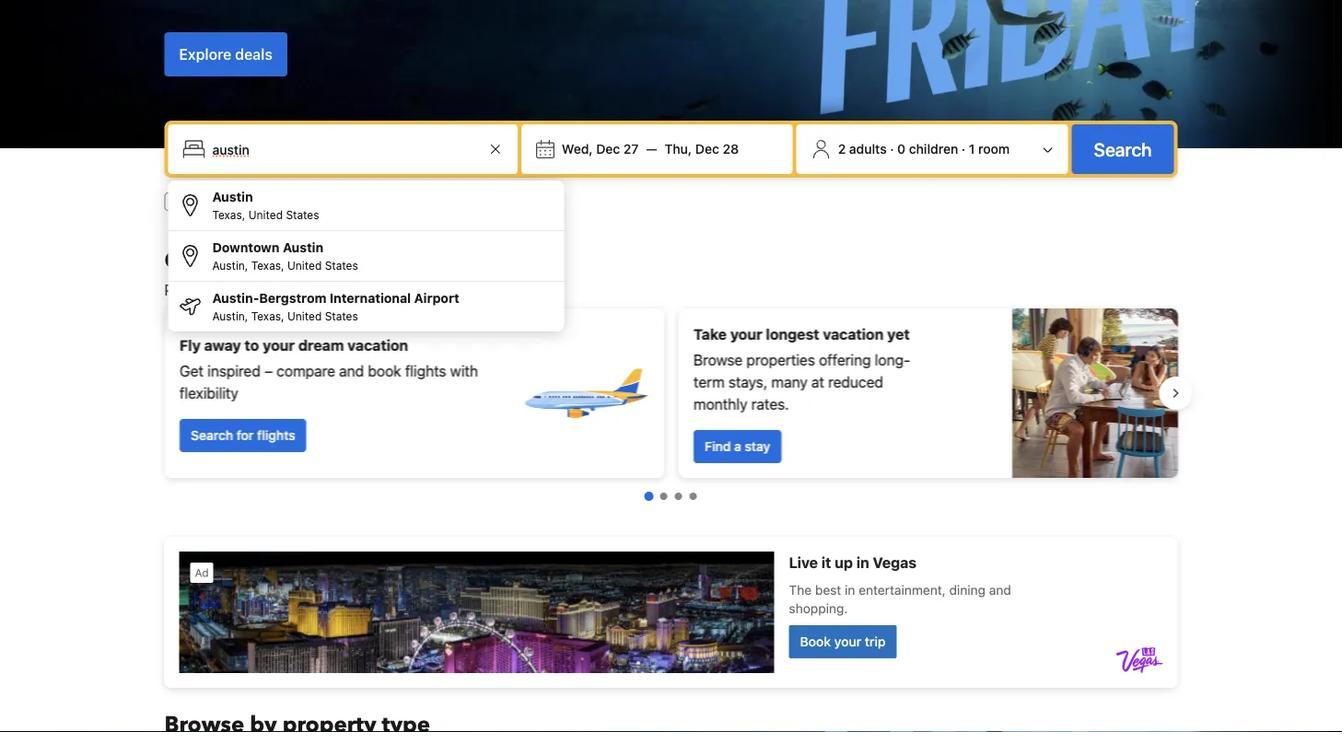 Task type: locate. For each thing, give the bounding box(es) containing it.
texas,
[[212, 208, 245, 221], [251, 259, 284, 272], [251, 309, 284, 322]]

1 vertical spatial austin
[[283, 240, 323, 255]]

with
[[450, 362, 478, 380]]

inspired
[[207, 362, 260, 380]]

1 horizontal spatial dec
[[695, 141, 719, 157]]

1 horizontal spatial flights
[[405, 362, 446, 380]]

1 vertical spatial texas,
[[251, 259, 284, 272]]

austin-bergstrom international airport austin, texas, united states
[[212, 291, 459, 322]]

1 · from the left
[[890, 141, 894, 157]]

room
[[978, 141, 1010, 157]]

2 dec from the left
[[695, 141, 719, 157]]

0 horizontal spatial austin
[[212, 189, 253, 204]]

1 vertical spatial austin,
[[212, 309, 248, 322]]

and inside offers promotions, deals, and special offers for you
[[292, 281, 317, 299]]

1 austin, from the top
[[212, 259, 248, 272]]

1 vertical spatial search
[[190, 428, 233, 443]]

0 vertical spatial united
[[248, 208, 283, 221]]

texas, inside austin-bergstrom international airport austin, texas, united states
[[251, 309, 284, 322]]

0 horizontal spatial vacation
[[347, 337, 408, 354]]

advertisement region
[[164, 537, 1178, 688]]

your
[[730, 326, 762, 343], [262, 337, 294, 354]]

vacation inside take your longest vacation yet browse properties offering long- term stays, many at reduced monthly rates.
[[822, 326, 883, 343]]

austin down "work"
[[283, 240, 323, 255]]

region containing take your longest vacation yet
[[150, 301, 1192, 485]]

· left 1
[[962, 141, 965, 157]]

many
[[771, 374, 807, 391]]

book
[[367, 362, 401, 380]]

0 vertical spatial austin
[[212, 189, 253, 204]]

long-
[[874, 351, 910, 369]]

offers
[[164, 245, 231, 276]]

0 vertical spatial flights
[[405, 362, 446, 380]]

flights left with
[[405, 362, 446, 380]]

vacation
[[822, 326, 883, 343], [347, 337, 408, 354]]

away
[[204, 337, 241, 354]]

search for search
[[1094, 138, 1152, 160]]

1 vertical spatial and
[[339, 362, 364, 380]]

search button
[[1072, 124, 1174, 174]]

properties
[[746, 351, 815, 369]]

international
[[330, 291, 411, 306]]

0 vertical spatial and
[[292, 281, 317, 299]]

0 horizontal spatial flights
[[257, 428, 295, 443]]

offers promotions, deals, and special offers for you
[[164, 245, 461, 299]]

downtown austin austin, texas, united states
[[212, 240, 358, 272]]

1
[[969, 141, 975, 157]]

search
[[1094, 138, 1152, 160], [190, 428, 233, 443]]

austin right i'm
[[212, 189, 253, 204]]

your right take
[[730, 326, 762, 343]]

1 horizontal spatial search
[[1094, 138, 1152, 160]]

for left 'you'
[[414, 281, 433, 299]]

austin
[[212, 189, 253, 204], [283, 240, 323, 255]]

take your longest vacation yet browse properties offering long- term stays, many at reduced monthly rates.
[[693, 326, 910, 413]]

flexibility
[[179, 385, 238, 402]]

wed, dec 27 button
[[554, 133, 646, 166]]

1 vertical spatial flights
[[257, 428, 295, 443]]

work
[[286, 194, 315, 209]]

0 horizontal spatial and
[[292, 281, 317, 299]]

2 horizontal spatial for
[[414, 281, 433, 299]]

region
[[150, 301, 1192, 485]]

2 vertical spatial texas,
[[251, 309, 284, 322]]

0 vertical spatial texas,
[[212, 208, 245, 221]]

0 vertical spatial austin,
[[212, 259, 248, 272]]

austin,
[[212, 259, 248, 272], [212, 309, 248, 322]]

2 vertical spatial states
[[325, 309, 358, 322]]

progress bar
[[644, 492, 697, 501]]

for
[[266, 194, 283, 209], [414, 281, 433, 299], [236, 428, 253, 443]]

0 horizontal spatial search
[[190, 428, 233, 443]]

and left the book
[[339, 362, 364, 380]]

united
[[248, 208, 283, 221], [287, 259, 322, 272], [287, 309, 322, 322]]

thu,
[[665, 141, 692, 157]]

united left "work"
[[248, 208, 283, 221]]

dec left 28
[[695, 141, 719, 157]]

· left 0
[[890, 141, 894, 157]]

group
[[168, 181, 564, 332]]

2
[[838, 141, 846, 157]]

reduced
[[828, 374, 883, 391]]

united inside austin texas, united states
[[248, 208, 283, 221]]

0 vertical spatial states
[[286, 208, 319, 221]]

1 vertical spatial united
[[287, 259, 322, 272]]

a
[[734, 439, 741, 454]]

states up downtown austin austin, texas, united states
[[286, 208, 319, 221]]

austin, down downtown
[[212, 259, 248, 272]]

united up bergstrom
[[287, 259, 322, 272]]

your inside take your longest vacation yet browse properties offering long- term stays, many at reduced monthly rates.
[[730, 326, 762, 343]]

dec left 27
[[596, 141, 620, 157]]

flights inside 'fly away to your dream vacation get inspired – compare and book flights with flexibility'
[[405, 362, 446, 380]]

fly away to your dream vacation image
[[520, 329, 649, 458]]

search for flights
[[190, 428, 295, 443]]

united down bergstrom
[[287, 309, 322, 322]]

states
[[286, 208, 319, 221], [325, 259, 358, 272], [325, 309, 358, 322]]

1 horizontal spatial austin
[[283, 240, 323, 255]]

progress bar inside offers main content
[[644, 492, 697, 501]]

fly
[[179, 337, 200, 354]]

2 austin, from the top
[[212, 309, 248, 322]]

downtown
[[212, 240, 280, 255]]

—
[[646, 141, 657, 157]]

1 dec from the left
[[596, 141, 620, 157]]

flights
[[405, 362, 446, 380], [257, 428, 295, 443]]

1 horizontal spatial ·
[[962, 141, 965, 157]]

offers
[[372, 281, 410, 299]]

·
[[890, 141, 894, 157], [962, 141, 965, 157]]

2 vertical spatial united
[[287, 309, 322, 322]]

bergstrom
[[259, 291, 326, 306]]

0
[[897, 141, 906, 157]]

for down flexibility
[[236, 428, 253, 443]]

states up special
[[325, 259, 358, 272]]

vacation up the offering
[[822, 326, 883, 343]]

0 vertical spatial search
[[1094, 138, 1152, 160]]

children
[[909, 141, 958, 157]]

texas, right i'm
[[212, 208, 245, 221]]

flights down the –
[[257, 428, 295, 443]]

0 horizontal spatial dec
[[596, 141, 620, 157]]

traveling
[[212, 194, 263, 209]]

for inside region
[[236, 428, 253, 443]]

search inside button
[[1094, 138, 1152, 160]]

states down special
[[325, 309, 358, 322]]

1 horizontal spatial your
[[730, 326, 762, 343]]

dream
[[298, 337, 344, 354]]

find a stay
[[704, 439, 770, 454]]

texas, down "deals,"
[[251, 309, 284, 322]]

1 horizontal spatial and
[[339, 362, 364, 380]]

0 horizontal spatial ·
[[890, 141, 894, 157]]

1 vertical spatial for
[[414, 281, 433, 299]]

search inside region
[[190, 428, 233, 443]]

your right to at the left of page
[[262, 337, 294, 354]]

and right "deals,"
[[292, 281, 317, 299]]

austin, down the austin-
[[212, 309, 248, 322]]

states inside downtown austin austin, texas, united states
[[325, 259, 358, 272]]

states inside austin texas, united states
[[286, 208, 319, 221]]

0 horizontal spatial your
[[262, 337, 294, 354]]

for left "work"
[[266, 194, 283, 209]]

2 vertical spatial for
[[236, 428, 253, 443]]

1 vertical spatial states
[[325, 259, 358, 272]]

1 horizontal spatial vacation
[[822, 326, 883, 343]]

0 horizontal spatial for
[[236, 428, 253, 443]]

explore deals link
[[164, 32, 287, 76]]

vacation up the book
[[347, 337, 408, 354]]

0 vertical spatial for
[[266, 194, 283, 209]]

deals
[[235, 46, 272, 63]]

austin, inside downtown austin austin, texas, united states
[[212, 259, 248, 272]]

and
[[292, 281, 317, 299], [339, 362, 364, 380]]

texas, up "deals,"
[[251, 259, 284, 272]]

i'm traveling for work
[[190, 194, 315, 209]]

dec
[[596, 141, 620, 157], [695, 141, 719, 157]]

vacation inside 'fly away to your dream vacation get inspired – compare and book flights with flexibility'
[[347, 337, 408, 354]]



Task type: describe. For each thing, give the bounding box(es) containing it.
austin, inside austin-bergstrom international airport austin, texas, united states
[[212, 309, 248, 322]]

–
[[264, 362, 272, 380]]

monthly
[[693, 396, 747, 413]]

explore
[[179, 46, 231, 63]]

texas, inside downtown austin austin, texas, united states
[[251, 259, 284, 272]]

explore deals
[[179, 46, 272, 63]]

compare
[[276, 362, 335, 380]]

28
[[723, 141, 739, 157]]

2 adults · 0 children · 1 room
[[838, 141, 1010, 157]]

austin inside austin texas, united states
[[212, 189, 253, 204]]

find a stay link
[[693, 430, 781, 463]]

browse
[[693, 351, 742, 369]]

group containing austin
[[168, 181, 564, 332]]

and inside 'fly away to your dream vacation get inspired – compare and book flights with flexibility'
[[339, 362, 364, 380]]

stay
[[744, 439, 770, 454]]

thu, dec 28 button
[[657, 133, 746, 166]]

offering
[[818, 351, 870, 369]]

texas, inside austin texas, united states
[[212, 208, 245, 221]]

search for search for flights
[[190, 428, 233, 443]]

adults
[[849, 141, 887, 157]]

get
[[179, 362, 203, 380]]

offers main content
[[150, 245, 1192, 732]]

2 adults · 0 children · 1 room button
[[804, 132, 1061, 167]]

united inside downtown austin austin, texas, united states
[[287, 259, 322, 272]]

special
[[321, 281, 368, 299]]

search for flights link
[[179, 419, 306, 452]]

27
[[624, 141, 639, 157]]

your inside 'fly away to your dream vacation get inspired – compare and book flights with flexibility'
[[262, 337, 294, 354]]

i'm
[[190, 194, 208, 209]]

1 horizontal spatial for
[[266, 194, 283, 209]]

austin-
[[212, 291, 259, 306]]

Where are you going? field
[[205, 133, 484, 166]]

airport
[[414, 291, 459, 306]]

united inside austin-bergstrom international airport austin, texas, united states
[[287, 309, 322, 322]]

promotions,
[[164, 281, 245, 299]]

stays,
[[728, 374, 767, 391]]

wed,
[[562, 141, 593, 157]]

wed, dec 27 — thu, dec 28
[[562, 141, 739, 157]]

states inside austin-bergstrom international airport austin, texas, united states
[[325, 309, 358, 322]]

take
[[693, 326, 726, 343]]

take your longest vacation yet image
[[1012, 309, 1178, 478]]

to
[[244, 337, 259, 354]]

at
[[811, 374, 824, 391]]

austin texas, united states
[[212, 189, 319, 221]]

yet
[[887, 326, 909, 343]]

you
[[437, 281, 461, 299]]

term
[[693, 374, 724, 391]]

fly away to your dream vacation get inspired – compare and book flights with flexibility
[[179, 337, 478, 402]]

austin inside downtown austin austin, texas, united states
[[283, 240, 323, 255]]

for inside offers promotions, deals, and special offers for you
[[414, 281, 433, 299]]

deals,
[[249, 281, 288, 299]]

find
[[704, 439, 730, 454]]

rates.
[[751, 396, 789, 413]]

2 · from the left
[[962, 141, 965, 157]]

longest
[[765, 326, 819, 343]]



Task type: vqa. For each thing, say whether or not it's contained in the screenshot.
tab list
no



